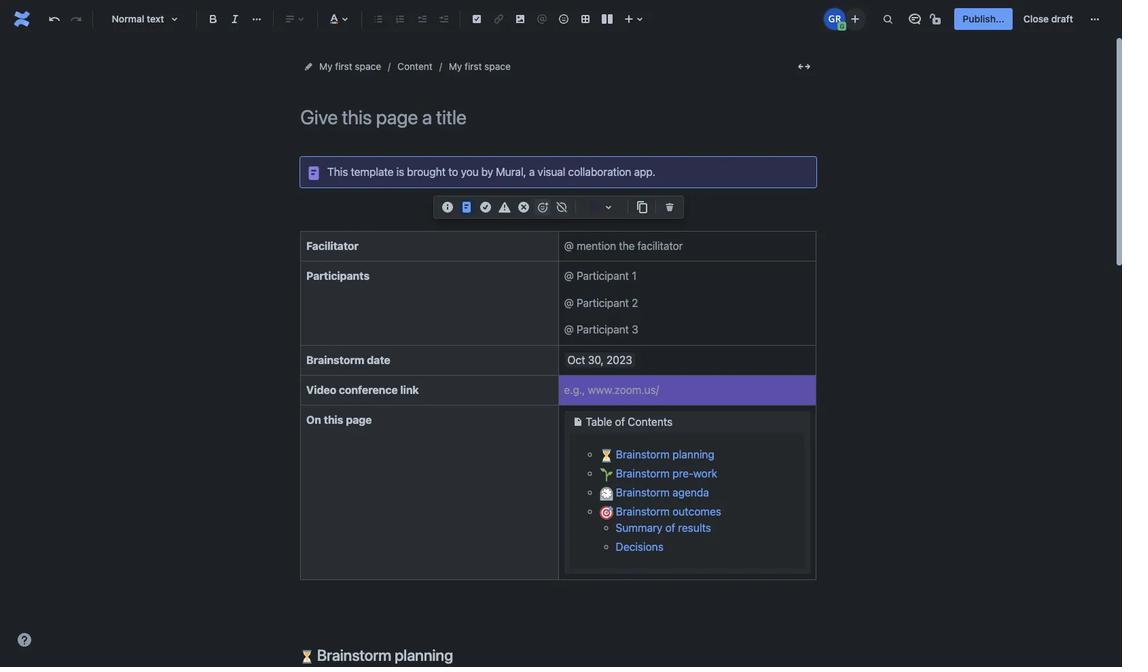 Task type: locate. For each thing, give the bounding box(es) containing it.
my first space link down 'action item' "image"
[[449, 58, 511, 75]]

brainstorm outcomes link
[[600, 506, 722, 520]]

1 horizontal spatial my first space
[[449, 60, 511, 72]]

0 horizontal spatial space
[[355, 60, 381, 72]]

:hourglass_flowing_sand: image
[[600, 449, 613, 463], [300, 650, 314, 664], [300, 650, 314, 664]]

bullet list ⌘⇧8 image
[[370, 11, 387, 27]]

video
[[307, 384, 337, 396]]

no restrictions image
[[929, 11, 946, 27]]

my right move this page image
[[319, 60, 333, 72]]

of inside summary of results decisions
[[666, 522, 676, 534]]

pre-
[[673, 468, 694, 480]]

my first space for 2nd my first space link from the right
[[319, 60, 381, 72]]

more image
[[1087, 11, 1104, 27]]

2 my first space link from the left
[[449, 58, 511, 75]]

video conference link
[[307, 384, 419, 396]]

help image
[[16, 632, 33, 648]]

brought
[[407, 166, 446, 178]]

move this page image
[[303, 61, 314, 72]]

by
[[482, 166, 493, 178]]

:hourglass_flowing_sand: image
[[600, 449, 613, 463]]

brainstorm
[[307, 354, 365, 366], [616, 449, 670, 461], [616, 468, 670, 480], [616, 487, 670, 499], [616, 506, 670, 518], [317, 646, 392, 665]]

brainstorm agenda link
[[600, 487, 710, 501]]

1 horizontal spatial space
[[485, 60, 511, 72]]

first
[[335, 60, 353, 72], [465, 60, 482, 72]]

1 vertical spatial brainstorm planning
[[314, 646, 453, 665]]

my first space link right move this page image
[[319, 58, 381, 75]]

:timer: image
[[600, 487, 613, 501], [600, 487, 613, 501]]

oct
[[568, 354, 586, 366]]

brainstorm for brainstorm outcomes link
[[616, 506, 670, 518]]

2 first from the left
[[465, 60, 482, 72]]

1 my first space link from the left
[[319, 58, 381, 75]]

brainstorm date
[[307, 354, 391, 366]]

normal text button
[[99, 4, 191, 34]]

is
[[397, 166, 405, 178]]

1 horizontal spatial of
[[666, 522, 676, 534]]

content link
[[398, 58, 433, 75]]

2 my first space from the left
[[449, 60, 511, 72]]

you
[[461, 166, 479, 178]]

more formatting image
[[249, 11, 265, 27]]

summary of results link
[[616, 522, 712, 534]]

of down brainstorm outcomes
[[666, 522, 676, 534]]

mention image
[[534, 11, 551, 27]]

mural,
[[496, 166, 527, 178]]

contents
[[628, 416, 673, 428]]

table of contents
[[586, 416, 673, 428]]

first down 'action item' "image"
[[465, 60, 482, 72]]

space for 2nd my first space link from the right
[[355, 60, 381, 72]]

planning
[[673, 449, 715, 461], [395, 646, 453, 665]]

undo ⌘z image
[[46, 11, 63, 27]]

1 horizontal spatial my
[[449, 60, 462, 72]]

summary of results decisions
[[616, 522, 712, 554]]

0 horizontal spatial my first space link
[[319, 58, 381, 75]]

brainstorm planning
[[613, 449, 715, 461], [314, 646, 453, 665]]

facilitator
[[307, 240, 359, 252]]

agenda
[[673, 487, 710, 499]]

space
[[355, 60, 381, 72], [485, 60, 511, 72]]

close
[[1024, 13, 1049, 24]]

1 space from the left
[[355, 60, 381, 72]]

comment icon image
[[908, 11, 924, 27]]

1 vertical spatial of
[[666, 522, 676, 534]]

brainstorm agenda
[[613, 487, 710, 499]]

2 space from the left
[[485, 60, 511, 72]]

my first space link
[[319, 58, 381, 75], [449, 58, 511, 75]]

greg robinson image
[[825, 8, 846, 30]]

of for results
[[666, 522, 676, 534]]

my first space
[[319, 60, 381, 72], [449, 60, 511, 72]]

of
[[615, 416, 625, 428], [666, 522, 676, 534]]

draft
[[1052, 13, 1074, 24]]

my
[[319, 60, 333, 72], [449, 60, 462, 72]]

my right the content
[[449, 60, 462, 72]]

date
[[367, 354, 391, 366]]

0 horizontal spatial first
[[335, 60, 353, 72]]

page
[[346, 414, 372, 426]]

space down link icon at the left top
[[485, 60, 511, 72]]

0 vertical spatial planning
[[673, 449, 715, 461]]

:dart: image
[[600, 506, 613, 520]]

:dart: image
[[600, 506, 613, 520]]

1 my from the left
[[319, 60, 333, 72]]

copy image
[[634, 199, 650, 215]]

0 vertical spatial of
[[615, 416, 625, 428]]

my first space down 'action item' "image"
[[449, 60, 511, 72]]

conference
[[339, 384, 398, 396]]

app.
[[635, 166, 656, 178]]

1 horizontal spatial brainstorm planning
[[613, 449, 715, 461]]

my first space right move this page image
[[319, 60, 381, 72]]

first right move this page image
[[335, 60, 353, 72]]

close draft
[[1024, 13, 1074, 24]]

decisions
[[616, 541, 664, 554]]

publish... button
[[955, 8, 1013, 30]]

0 horizontal spatial my
[[319, 60, 333, 72]]

0 horizontal spatial my first space
[[319, 60, 381, 72]]

:seedling: image
[[600, 468, 613, 482]]

1 horizontal spatial first
[[465, 60, 482, 72]]

note image
[[459, 199, 475, 215]]

to
[[449, 166, 458, 178]]

outcomes
[[673, 506, 722, 518]]

1 vertical spatial planning
[[395, 646, 453, 665]]

2 my from the left
[[449, 60, 462, 72]]

warning image
[[497, 199, 513, 215]]

1 my first space from the left
[[319, 60, 381, 72]]

1 horizontal spatial planning
[[673, 449, 715, 461]]

brainstorm pre-work link
[[600, 468, 718, 482]]

0 vertical spatial brainstorm planning
[[613, 449, 715, 461]]

find and replace image
[[880, 11, 897, 27]]

confluence image
[[11, 8, 33, 30], [11, 8, 33, 30]]

of right "table"
[[615, 416, 625, 428]]

:hourglass_flowing_sand: image inside brainstorm planning link
[[600, 449, 613, 463]]

space left the content
[[355, 60, 381, 72]]

this
[[328, 166, 348, 178]]

1 horizontal spatial my first space link
[[449, 58, 511, 75]]

layouts image
[[599, 11, 616, 27]]

my for first my first space link from the right
[[449, 60, 462, 72]]

0 horizontal spatial of
[[615, 416, 625, 428]]



Task type: vqa. For each thing, say whether or not it's contained in the screenshot.
New corresponding to New file list
no



Task type: describe. For each thing, give the bounding box(es) containing it.
table image
[[578, 11, 594, 27]]

publish...
[[963, 13, 1005, 24]]

0 horizontal spatial planning
[[395, 646, 453, 665]]

brainstorm outcomes
[[613, 506, 722, 518]]

editor add emoji image
[[535, 199, 551, 215]]

Main content area, start typing to enter text. text field
[[292, 157, 825, 667]]

normal
[[112, 13, 144, 24]]

link image
[[491, 11, 507, 27]]

0 horizontal spatial brainstorm planning
[[314, 646, 453, 665]]

brainstorm planning link
[[600, 449, 715, 463]]

my for 2nd my first space link from the right
[[319, 60, 333, 72]]

:seedling: image
[[600, 468, 613, 482]]

close draft button
[[1016, 8, 1082, 30]]

emoji image
[[556, 11, 572, 27]]

numbered list ⌘⇧7 image
[[392, 11, 408, 27]]

make page full-width image
[[797, 58, 813, 75]]

remove image
[[662, 199, 678, 215]]

decisions link
[[616, 541, 664, 554]]

background color image
[[601, 199, 617, 215]]

error image
[[516, 199, 532, 215]]

info image
[[440, 199, 456, 215]]

brainstorm pre-work
[[613, 468, 718, 480]]

success image
[[478, 199, 494, 215]]

italic ⌘i image
[[227, 11, 243, 27]]

bold ⌘b image
[[205, 11, 222, 27]]

space for first my first space link from the right
[[485, 60, 511, 72]]

panel note image
[[306, 165, 322, 181]]

invite to edit image
[[848, 11, 864, 27]]

add image, video, or file image
[[512, 11, 529, 27]]

1 first from the left
[[335, 60, 353, 72]]

brainstorm for brainstorm pre-work link
[[616, 468, 670, 480]]

collaboration
[[569, 166, 632, 178]]

content
[[398, 60, 433, 72]]

outdent ⇧tab image
[[414, 11, 430, 27]]

this template is brought to you by mural, a visual collaboration app.
[[328, 166, 656, 178]]

redo ⌘⇧z image
[[68, 11, 84, 27]]

of for contents
[[615, 416, 625, 428]]

indent tab image
[[436, 11, 452, 27]]

work
[[694, 468, 718, 480]]

action item image
[[469, 11, 485, 27]]

table of contents image
[[570, 414, 586, 430]]

link
[[401, 384, 419, 396]]

oct 30, 2023
[[568, 354, 633, 366]]

2023
[[607, 354, 633, 366]]

Give this page a title text field
[[300, 106, 817, 128]]

remove emoji image
[[554, 199, 570, 215]]

text
[[147, 13, 164, 24]]

results
[[679, 522, 712, 534]]

brainstorm for brainstorm agenda link
[[616, 487, 670, 499]]

summary
[[616, 522, 663, 534]]

editor toolbar toolbar
[[434, 196, 684, 233]]

template
[[351, 166, 394, 178]]

this
[[324, 414, 343, 426]]

my first space for first my first space link from the right
[[449, 60, 511, 72]]

table
[[586, 416, 613, 428]]

on this page
[[307, 414, 372, 426]]

visual
[[538, 166, 566, 178]]

normal text
[[112, 13, 164, 24]]

brainstorm for brainstorm planning link
[[616, 449, 670, 461]]

30,
[[588, 354, 604, 366]]

participants
[[307, 270, 370, 282]]

a
[[529, 166, 535, 178]]

on
[[307, 414, 321, 426]]



